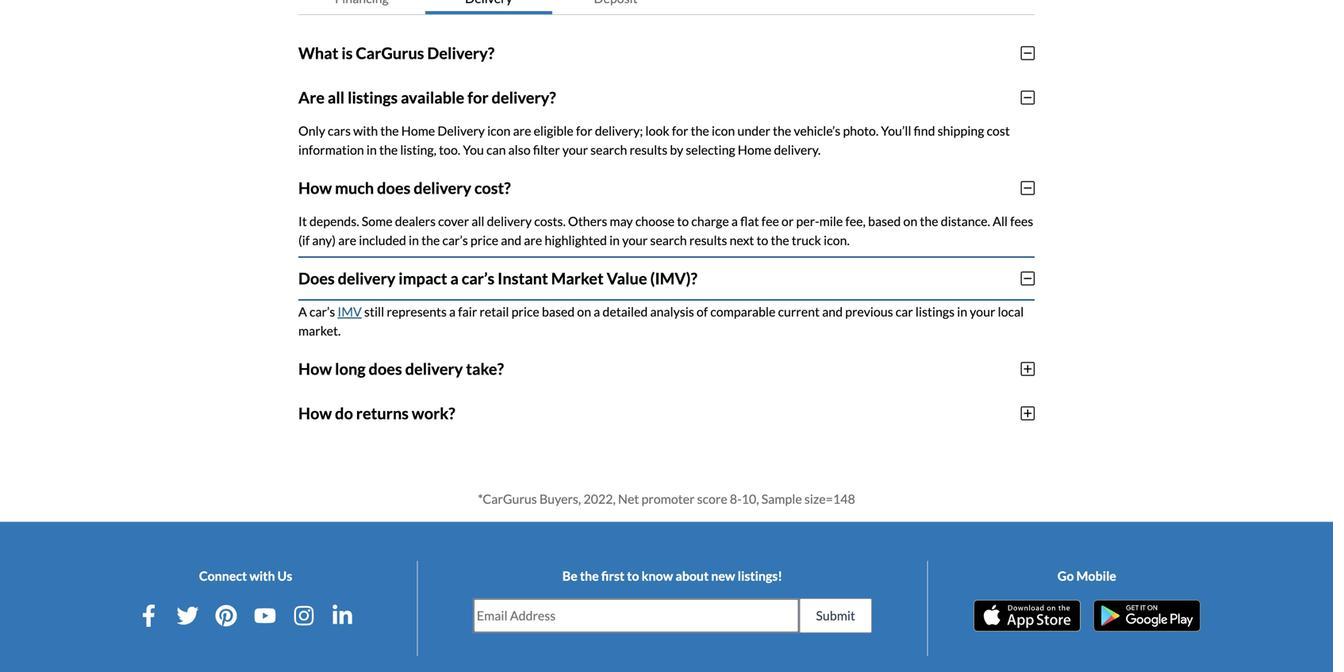 Task type: describe. For each thing, give the bounding box(es) containing it.
detailed
[[603, 304, 648, 319]]

you
[[463, 142, 484, 157]]

all
[[993, 213, 1008, 229]]

may
[[610, 213, 633, 229]]

long
[[335, 359, 366, 378]]

mobile
[[1077, 568, 1117, 584]]

available
[[401, 88, 465, 107]]

others
[[568, 213, 608, 229]]

2 vertical spatial car's
[[310, 304, 335, 319]]

charge
[[692, 213, 729, 229]]

a car's imv
[[298, 304, 362, 319]]

plus square image
[[1021, 361, 1035, 377]]

selecting
[[686, 142, 736, 157]]

linkedin image
[[331, 605, 354, 627]]

what is cargurus delivery? button
[[298, 31, 1035, 75]]

the down the or
[[771, 232, 790, 248]]

cost?
[[475, 178, 511, 197]]

listings!
[[738, 568, 783, 584]]

returns
[[356, 404, 409, 423]]

based inside it depends. some dealers cover all delivery costs. others may choose to charge a flat fee or per-mile fee, based on the distance. all fees (if any) are included in the car's price and are highlighted in your search results next to the truck icon.
[[868, 213, 901, 229]]

listing,
[[400, 142, 437, 157]]

included
[[359, 232, 406, 248]]

delivery inside dropdown button
[[405, 359, 463, 378]]

does
[[298, 269, 335, 288]]

download on the app store image
[[974, 600, 1081, 632]]

10,
[[742, 491, 759, 507]]

minus square image for what is cargurus delivery?
[[1021, 45, 1035, 61]]

results inside it depends. some dealers cover all delivery costs. others may choose to charge a flat fee or per-mile fee, based on the distance. all fees (if any) are included in the car's price and are highlighted in your search results next to the truck icon.
[[690, 232, 727, 248]]

(imv)?
[[650, 269, 698, 288]]

fee,
[[846, 213, 866, 229]]

does delivery impact a car's instant market value (imv)?
[[298, 269, 698, 288]]

impact
[[399, 269, 447, 288]]

next
[[730, 232, 754, 248]]

connect with us
[[199, 568, 292, 584]]

delivery;
[[595, 123, 643, 138]]

price inside it depends. some dealers cover all delivery costs. others may choose to charge a flat fee or per-mile fee, based on the distance. all fees (if any) are included in the car's price and are highlighted in your search results next to the truck icon.
[[471, 232, 499, 248]]

any)
[[312, 232, 336, 248]]

3 tab from the left
[[552, 0, 680, 14]]

cover
[[438, 213, 469, 229]]

know
[[642, 568, 673, 584]]

icon.
[[824, 232, 850, 248]]

take?
[[466, 359, 504, 378]]

are
[[298, 88, 325, 107]]

a left the detailed
[[594, 304, 600, 319]]

photo.
[[843, 123, 879, 138]]

current
[[778, 304, 820, 319]]

1 horizontal spatial for
[[576, 123, 593, 138]]

us
[[278, 568, 292, 584]]

of
[[697, 304, 708, 319]]

information
[[298, 142, 364, 157]]

promoter
[[642, 491, 695, 507]]

the right be
[[580, 568, 599, 584]]

eligible
[[534, 123, 574, 138]]

2 icon from the left
[[712, 123, 735, 138]]

still
[[364, 304, 384, 319]]

highlighted
[[545, 232, 607, 248]]

comparable
[[711, 304, 776, 319]]

are inside only cars with the home delivery icon are eligible for delivery; look for the icon under the vehicle's photo. you'll find shipping cost information in the listing, too. you can also filter your search results by selecting home delivery.
[[513, 123, 531, 138]]

fees
[[1011, 213, 1034, 229]]

how long does delivery take? button
[[298, 347, 1035, 391]]

youtube image
[[254, 605, 276, 627]]

*cargurus
[[478, 491, 537, 507]]

does delivery impact a car's instant market value (imv)? button
[[298, 256, 1035, 301]]

how for how much does delivery cost?
[[298, 178, 332, 197]]

(if
[[298, 232, 310, 248]]

on inside it depends. some dealers cover all delivery costs. others may choose to charge a flat fee or per-mile fee, based on the distance. all fees (if any) are included in the car's price and are highlighted in your search results next to the truck icon.
[[904, 213, 918, 229]]

your inside still represents a fair retail price based on a detailed analysis of comparable current and previous car listings in your local market.
[[970, 304, 996, 319]]

the up the delivery.
[[773, 123, 792, 138]]

local
[[998, 304, 1024, 319]]

how much does delivery cost? button
[[298, 166, 1035, 210]]

mile
[[820, 213, 843, 229]]

delivery
[[438, 123, 485, 138]]

plus square image
[[1021, 405, 1035, 421]]

does for much
[[377, 178, 411, 197]]

go mobile
[[1058, 568, 1117, 584]]

some
[[362, 213, 393, 229]]

can
[[487, 142, 506, 157]]

search inside only cars with the home delivery icon are eligible for delivery; look for the icon under the vehicle's photo. you'll find shipping cost information in the listing, too. you can also filter your search results by selecting home delivery.
[[591, 142, 627, 157]]

how much does delivery cost?
[[298, 178, 511, 197]]

0 horizontal spatial with
[[250, 568, 275, 584]]

the up selecting
[[691, 123, 710, 138]]

the down dealers
[[422, 232, 440, 248]]

with inside only cars with the home delivery icon are eligible for delivery; look for the icon under the vehicle's photo. you'll find shipping cost information in the listing, too. you can also filter your search results by selecting home delivery.
[[353, 123, 378, 138]]

cars
[[328, 123, 351, 138]]

*cargurus buyers, 2022, net promoter score 8-10, sample size=148
[[478, 491, 856, 507]]

search inside it depends. some dealers cover all delivery costs. others may choose to charge a flat fee or per-mile fee, based on the distance. all fees (if any) are included in the car's price and are highlighted in your search results next to the truck icon.
[[650, 232, 687, 248]]

8-
[[730, 491, 742, 507]]

on inside still represents a fair retail price based on a detailed analysis of comparable current and previous car listings in your local market.
[[577, 304, 591, 319]]

analysis
[[650, 304, 694, 319]]

previous
[[845, 304, 894, 319]]

delivery?
[[492, 88, 556, 107]]

are down depends.
[[338, 232, 357, 248]]

net
[[618, 491, 639, 507]]

delivery up cover on the left
[[414, 178, 472, 197]]

instant
[[498, 269, 548, 288]]

much
[[335, 178, 374, 197]]

your inside it depends. some dealers cover all delivery costs. others may choose to charge a flat fee or per-mile fee, based on the distance. all fees (if any) are included in the car's price and are highlighted in your search results next to the truck icon.
[[622, 232, 648, 248]]

delivery?
[[427, 43, 495, 63]]

does for long
[[369, 359, 402, 378]]

depends.
[[310, 213, 359, 229]]

are all listings available for delivery?
[[298, 88, 556, 107]]

pinterest image
[[215, 605, 237, 627]]

first
[[602, 568, 625, 584]]

0 vertical spatial to
[[677, 213, 689, 229]]

in inside still represents a fair retail price based on a detailed analysis of comparable current and previous car listings in your local market.
[[957, 304, 968, 319]]

submit
[[816, 608, 856, 623]]



Task type: vqa. For each thing, say whether or not it's contained in the screenshot.
THE DEPENDS.
yes



Task type: locate. For each thing, give the bounding box(es) containing it.
0 vertical spatial with
[[353, 123, 378, 138]]

0 horizontal spatial price
[[471, 232, 499, 248]]

it
[[298, 213, 307, 229]]

1 vertical spatial minus square image
[[1021, 180, 1035, 196]]

0 vertical spatial search
[[591, 142, 627, 157]]

car's
[[443, 232, 468, 248], [462, 269, 495, 288], [310, 304, 335, 319]]

2022,
[[584, 491, 616, 507]]

icon up can
[[487, 123, 511, 138]]

all right cover on the left
[[472, 213, 485, 229]]

sample
[[762, 491, 802, 507]]

results down the look
[[630, 142, 668, 157]]

look
[[646, 123, 670, 138]]

1 minus square image from the top
[[1021, 45, 1035, 61]]

your inside only cars with the home delivery icon are eligible for delivery; look for the icon under the vehicle's photo. you'll find shipping cost information in the listing, too. you can also filter your search results by selecting home delivery.
[[563, 142, 588, 157]]

tab up what is cargurus delivery? dropdown button
[[552, 0, 680, 14]]

2 vertical spatial your
[[970, 304, 996, 319]]

car's inside it depends. some dealers cover all delivery costs. others may choose to charge a flat fee or per-mile fee, based on the distance. all fees (if any) are included in the car's price and are highlighted in your search results next to the truck icon.
[[443, 232, 468, 248]]

minus square image
[[1021, 45, 1035, 61], [1021, 271, 1035, 286]]

a inside dropdown button
[[450, 269, 459, 288]]

delivery inside it depends. some dealers cover all delivery costs. others may choose to charge a flat fee or per-mile fee, based on the distance. all fees (if any) are included in the car's price and are highlighted in your search results next to the truck icon.
[[487, 213, 532, 229]]

dealers
[[395, 213, 436, 229]]

be
[[563, 568, 578, 584]]

minus square image
[[1021, 90, 1035, 105], [1021, 180, 1035, 196]]

results
[[630, 142, 668, 157], [690, 232, 727, 248]]

1 horizontal spatial on
[[904, 213, 918, 229]]

icon
[[487, 123, 511, 138], [712, 123, 735, 138]]

2 horizontal spatial for
[[672, 123, 689, 138]]

0 vertical spatial and
[[501, 232, 522, 248]]

1 minus square image from the top
[[1021, 90, 1035, 105]]

the
[[381, 123, 399, 138], [691, 123, 710, 138], [773, 123, 792, 138], [379, 142, 398, 157], [920, 213, 939, 229], [422, 232, 440, 248], [771, 232, 790, 248], [580, 568, 599, 584]]

value
[[607, 269, 647, 288]]

fair
[[458, 304, 477, 319]]

are down costs.
[[524, 232, 542, 248]]

does up some
[[377, 178, 411, 197]]

by
[[670, 142, 684, 157]]

in down dealers
[[409, 232, 419, 248]]

still represents a fair retail price based on a detailed analysis of comparable current and previous car listings in your local market.
[[298, 304, 1024, 338]]

delivery.
[[774, 142, 821, 157]]

does inside how much does delivery cost? dropdown button
[[377, 178, 411, 197]]

how do returns work? button
[[298, 391, 1035, 436]]

delivery
[[414, 178, 472, 197], [487, 213, 532, 229], [338, 269, 396, 288], [405, 359, 463, 378]]

0 horizontal spatial on
[[577, 304, 591, 319]]

for up by
[[672, 123, 689, 138]]

1 vertical spatial your
[[622, 232, 648, 248]]

in right information
[[367, 142, 377, 157]]

are all listings available for delivery? button
[[298, 75, 1035, 120]]

tab
[[298, 0, 425, 14], [425, 0, 552, 14], [552, 0, 680, 14]]

1 horizontal spatial to
[[677, 213, 689, 229]]

1 vertical spatial price
[[512, 304, 540, 319]]

1 vertical spatial home
[[738, 142, 772, 157]]

it depends. some dealers cover all delivery costs. others may choose to charge a flat fee or per-mile fee, based on the distance. all fees (if any) are included in the car's price and are highlighted in your search results next to the truck icon.
[[298, 213, 1034, 248]]

0 horizontal spatial to
[[627, 568, 639, 584]]

on
[[904, 213, 918, 229], [577, 304, 591, 319]]

results down the charge
[[690, 232, 727, 248]]

price inside still represents a fair retail price based on a detailed analysis of comparable current and previous car listings in your local market.
[[512, 304, 540, 319]]

how for how long does delivery take?
[[298, 359, 332, 378]]

score
[[697, 491, 728, 507]]

tab up delivery?
[[425, 0, 552, 14]]

1 horizontal spatial with
[[353, 123, 378, 138]]

size=148
[[805, 491, 856, 507]]

a left "flat"
[[732, 213, 738, 229]]

only cars with the home delivery icon are eligible for delivery; look for the icon under the vehicle's photo. you'll find shipping cost information in the listing, too. you can also filter your search results by selecting home delivery.
[[298, 123, 1010, 157]]

distance.
[[941, 213, 991, 229]]

home down 'under'
[[738, 142, 772, 157]]

tab up is
[[298, 0, 425, 14]]

search down choose
[[650, 232, 687, 248]]

and inside it depends. some dealers cover all delivery costs. others may choose to charge a flat fee or per-mile fee, based on the distance. all fees (if any) are included in the car's price and are highlighted in your search results next to the truck icon.
[[501, 232, 522, 248]]

1 tab from the left
[[298, 0, 425, 14]]

on down the market
[[577, 304, 591, 319]]

your left local
[[970, 304, 996, 319]]

price
[[471, 232, 499, 248], [512, 304, 540, 319]]

for inside dropdown button
[[468, 88, 489, 107]]

icon up selecting
[[712, 123, 735, 138]]

flat
[[741, 213, 759, 229]]

to right the next
[[757, 232, 769, 248]]

listings right car
[[916, 304, 955, 319]]

be the first to know about new listings!
[[563, 568, 783, 584]]

0 vertical spatial results
[[630, 142, 668, 157]]

2 minus square image from the top
[[1021, 180, 1035, 196]]

results inside only cars with the home delivery icon are eligible for delivery; look for the icon under the vehicle's photo. you'll find shipping cost information in the listing, too. you can also filter your search results by selecting home delivery.
[[630, 142, 668, 157]]

2 horizontal spatial to
[[757, 232, 769, 248]]

0 horizontal spatial listings
[[348, 88, 398, 107]]

cost
[[987, 123, 1010, 138]]

delivery down cost?
[[487, 213, 532, 229]]

all inside dropdown button
[[328, 88, 345, 107]]

2 vertical spatial to
[[627, 568, 639, 584]]

in inside only cars with the home delivery icon are eligible for delivery; look for the icon under the vehicle's photo. you'll find shipping cost information in the listing, too. you can also filter your search results by selecting home delivery.
[[367, 142, 377, 157]]

for right eligible at the top
[[576, 123, 593, 138]]

1 vertical spatial listings
[[916, 304, 955, 319]]

2 horizontal spatial your
[[970, 304, 996, 319]]

1 horizontal spatial search
[[650, 232, 687, 248]]

0 vertical spatial price
[[471, 232, 499, 248]]

minus square image inside does delivery impact a car's instant market value (imv)? dropdown button
[[1021, 271, 1035, 286]]

1 horizontal spatial price
[[512, 304, 540, 319]]

what
[[298, 43, 339, 63]]

truck
[[792, 232, 822, 248]]

about
[[676, 568, 709, 584]]

1 vertical spatial with
[[250, 568, 275, 584]]

1 vertical spatial on
[[577, 304, 591, 319]]

how up it
[[298, 178, 332, 197]]

1 horizontal spatial your
[[622, 232, 648, 248]]

is
[[342, 43, 353, 63]]

1 icon from the left
[[487, 123, 511, 138]]

2 tab from the left
[[425, 0, 552, 14]]

1 horizontal spatial home
[[738, 142, 772, 157]]

vehicle's
[[794, 123, 841, 138]]

minus square image inside how much does delivery cost? dropdown button
[[1021, 180, 1035, 196]]

get it on google play image
[[1094, 600, 1201, 632]]

all
[[328, 88, 345, 107], [472, 213, 485, 229]]

0 horizontal spatial results
[[630, 142, 668, 157]]

1 horizontal spatial based
[[868, 213, 901, 229]]

minus square image for how much does delivery cost?
[[1021, 180, 1035, 196]]

0 vertical spatial minus square image
[[1021, 90, 1035, 105]]

minus square image inside are all listings available for delivery? dropdown button
[[1021, 90, 1035, 105]]

0 vertical spatial minus square image
[[1021, 45, 1035, 61]]

1 vertical spatial and
[[822, 304, 843, 319]]

car's inside dropdown button
[[462, 269, 495, 288]]

market
[[551, 269, 604, 288]]

car's up the market.
[[310, 304, 335, 319]]

0 horizontal spatial icon
[[487, 123, 511, 138]]

1 vertical spatial car's
[[462, 269, 495, 288]]

1 vertical spatial all
[[472, 213, 485, 229]]

0 vertical spatial based
[[868, 213, 901, 229]]

too.
[[439, 142, 461, 157]]

and inside still represents a fair retail price based on a detailed analysis of comparable current and previous car listings in your local market.
[[822, 304, 843, 319]]

you'll
[[881, 123, 912, 138]]

2 minus square image from the top
[[1021, 271, 1035, 286]]

a right impact
[[450, 269, 459, 288]]

also
[[508, 142, 531, 157]]

per-
[[796, 213, 820, 229]]

minus square image for does delivery impact a car's instant market value (imv)?
[[1021, 271, 1035, 286]]

on right fee,
[[904, 213, 918, 229]]

listings up cars
[[348, 88, 398, 107]]

all right are
[[328, 88, 345, 107]]

car's down cover on the left
[[443, 232, 468, 248]]

for up the delivery
[[468, 88, 489, 107]]

filter
[[533, 142, 560, 157]]

to left the charge
[[677, 213, 689, 229]]

listings inside dropdown button
[[348, 88, 398, 107]]

are up 'also'
[[513, 123, 531, 138]]

0 vertical spatial all
[[328, 88, 345, 107]]

facebook image
[[138, 605, 160, 627]]

retail
[[480, 304, 509, 319]]

0 horizontal spatial based
[[542, 304, 575, 319]]

how do returns work?
[[298, 404, 455, 423]]

1 vertical spatial based
[[542, 304, 575, 319]]

with right cars
[[353, 123, 378, 138]]

only
[[298, 123, 325, 138]]

the left listing,
[[379, 142, 398, 157]]

car's up fair
[[462, 269, 495, 288]]

1 vertical spatial to
[[757, 232, 769, 248]]

are
[[513, 123, 531, 138], [338, 232, 357, 248], [524, 232, 542, 248]]

all inside it depends. some dealers cover all delivery costs. others may choose to charge a flat fee or per-mile fee, based on the distance. all fees (if any) are included in the car's price and are highlighted in your search results next to the truck icon.
[[472, 213, 485, 229]]

0 vertical spatial on
[[904, 213, 918, 229]]

fee
[[762, 213, 779, 229]]

your down may
[[622, 232, 648, 248]]

0 vertical spatial how
[[298, 178, 332, 197]]

1 how from the top
[[298, 178, 332, 197]]

twitter image
[[177, 605, 199, 627]]

how left do
[[298, 404, 332, 423]]

how for how do returns work?
[[298, 404, 332, 423]]

minus square image for are all listings available for delivery?
[[1021, 90, 1035, 105]]

how left long
[[298, 359, 332, 378]]

2 how from the top
[[298, 359, 332, 378]]

1 horizontal spatial listings
[[916, 304, 955, 319]]

market.
[[298, 323, 341, 338]]

0 horizontal spatial search
[[591, 142, 627, 157]]

a inside it depends. some dealers cover all delivery costs. others may choose to charge a flat fee or per-mile fee, based on the distance. all fees (if any) are included in the car's price and are highlighted in your search results next to the truck icon.
[[732, 213, 738, 229]]

home up listing,
[[401, 123, 435, 138]]

based down the market
[[542, 304, 575, 319]]

price right 'retail'
[[512, 304, 540, 319]]

in down may
[[610, 232, 620, 248]]

choose
[[636, 213, 675, 229]]

1 vertical spatial does
[[369, 359, 402, 378]]

1 horizontal spatial icon
[[712, 123, 735, 138]]

0 vertical spatial listings
[[348, 88, 398, 107]]

0 horizontal spatial and
[[501, 232, 522, 248]]

the left distance.
[[920, 213, 939, 229]]

your right filter
[[563, 142, 588, 157]]

0 vertical spatial does
[[377, 178, 411, 197]]

Email Address email field
[[474, 599, 799, 633]]

new
[[711, 568, 736, 584]]

does inside how long does delivery take? dropdown button
[[369, 359, 402, 378]]

0 horizontal spatial your
[[563, 142, 588, 157]]

and up instant
[[501, 232, 522, 248]]

cargurus
[[356, 43, 424, 63]]

and right current
[[822, 304, 843, 319]]

price up does delivery impact a car's instant market value (imv)?
[[471, 232, 499, 248]]

tab list
[[298, 0, 1035, 15]]

minus square image inside what is cargurus delivery? dropdown button
[[1021, 45, 1035, 61]]

based inside still represents a fair retail price based on a detailed analysis of comparable current and previous car listings in your local market.
[[542, 304, 575, 319]]

a
[[732, 213, 738, 229], [450, 269, 459, 288], [449, 304, 456, 319], [594, 304, 600, 319]]

0 horizontal spatial all
[[328, 88, 345, 107]]

car
[[896, 304, 913, 319]]

home
[[401, 123, 435, 138], [738, 142, 772, 157]]

under
[[738, 123, 771, 138]]

1 horizontal spatial results
[[690, 232, 727, 248]]

1 vertical spatial results
[[690, 232, 727, 248]]

2 vertical spatial how
[[298, 404, 332, 423]]

based right fee,
[[868, 213, 901, 229]]

in left local
[[957, 304, 968, 319]]

and
[[501, 232, 522, 248], [822, 304, 843, 319]]

does right long
[[369, 359, 402, 378]]

how inside dropdown button
[[298, 359, 332, 378]]

find
[[914, 123, 936, 138]]

1 vertical spatial minus square image
[[1021, 271, 1035, 286]]

search
[[591, 142, 627, 157], [650, 232, 687, 248]]

0 horizontal spatial home
[[401, 123, 435, 138]]

work?
[[412, 404, 455, 423]]

represents
[[387, 304, 447, 319]]

1 horizontal spatial and
[[822, 304, 843, 319]]

0 vertical spatial your
[[563, 142, 588, 157]]

the down 'are all listings available for delivery?'
[[381, 123, 399, 138]]

1 vertical spatial search
[[650, 232, 687, 248]]

or
[[782, 213, 794, 229]]

with left us
[[250, 568, 275, 584]]

costs.
[[534, 213, 566, 229]]

3 how from the top
[[298, 404, 332, 423]]

0 horizontal spatial for
[[468, 88, 489, 107]]

imv link
[[338, 304, 362, 319]]

0 vertical spatial car's
[[443, 232, 468, 248]]

search down delivery; at the left of page
[[591, 142, 627, 157]]

to right first
[[627, 568, 639, 584]]

1 horizontal spatial all
[[472, 213, 485, 229]]

a left fair
[[449, 304, 456, 319]]

delivery up still
[[338, 269, 396, 288]]

instagram image
[[293, 605, 315, 627]]

go
[[1058, 568, 1074, 584]]

listings inside still represents a fair retail price based on a detailed analysis of comparable current and previous car listings in your local market.
[[916, 304, 955, 319]]

1 vertical spatial how
[[298, 359, 332, 378]]

how long does delivery take?
[[298, 359, 504, 378]]

delivery up the 'work?' at the bottom of the page
[[405, 359, 463, 378]]

submit button
[[800, 598, 872, 633]]

0 vertical spatial home
[[401, 123, 435, 138]]



